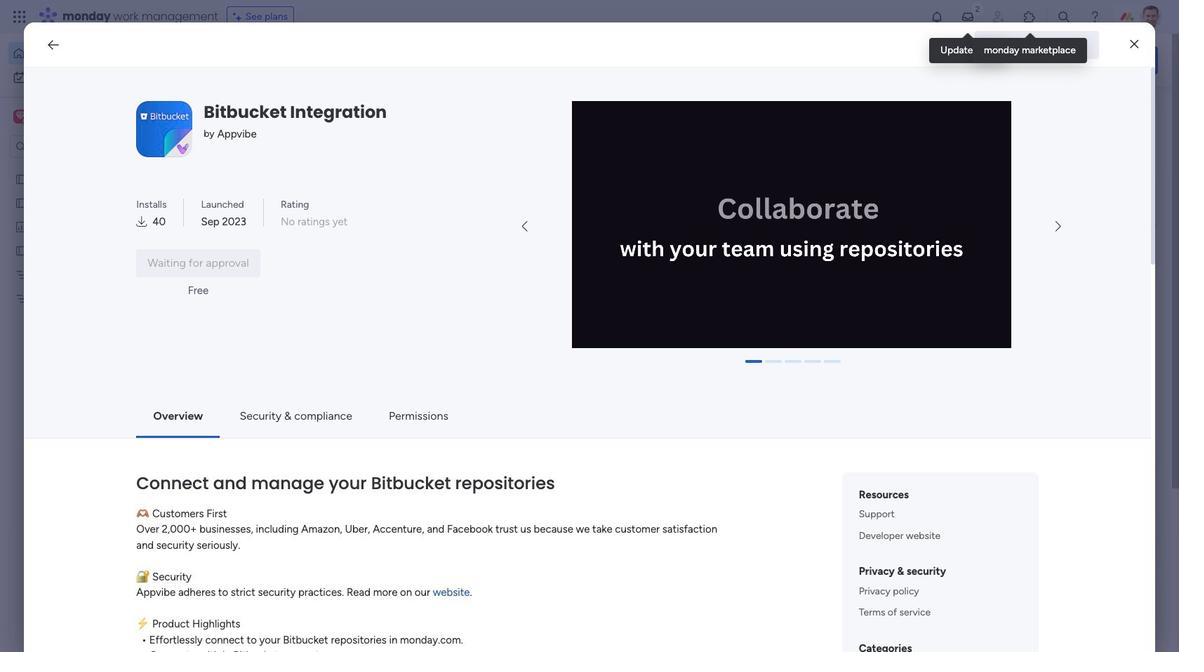 Task type: locate. For each thing, give the bounding box(es) containing it.
0 horizontal spatial add to favorites image
[[416, 429, 430, 443]]

help image
[[1088, 10, 1102, 24]]

2 element
[[358, 529, 375, 545]]

public board image
[[15, 244, 28, 257], [694, 256, 709, 272]]

1 workspace image from the left
[[13, 109, 27, 124]]

terry turtle image
[[250, 577, 278, 605], [250, 628, 278, 652]]

public dashboard image
[[15, 220, 28, 233]]

workspace image
[[13, 109, 27, 124], [16, 109, 25, 124]]

1 terry turtle image from the top
[[250, 577, 278, 605]]

v2 bolt switch image
[[1069, 52, 1077, 68]]

marketplace arrow left image
[[522, 221, 528, 232]]

list box
[[0, 164, 179, 500]]

search everything image
[[1057, 10, 1071, 24]]

dapulse x slim image
[[1137, 102, 1154, 119]]

2 horizontal spatial add to favorites image
[[875, 257, 889, 271]]

2 workspace image from the left
[[16, 109, 25, 124]]

see plans image
[[233, 9, 246, 25]]

1 vertical spatial terry turtle image
[[250, 628, 278, 652]]

0 vertical spatial terry turtle image
[[250, 577, 278, 605]]

1 horizontal spatial public board image
[[694, 256, 709, 272]]

2 image
[[972, 1, 984, 16]]

marketplace arrow right image
[[1056, 221, 1061, 232]]

2 vertical spatial option
[[0, 166, 179, 169]]

1 vertical spatial option
[[8, 66, 171, 88]]

app logo image
[[136, 101, 193, 157]]

option
[[8, 42, 171, 65], [8, 66, 171, 88], [0, 166, 179, 169]]

add to favorites image
[[646, 257, 660, 271], [875, 257, 889, 271], [416, 429, 430, 443]]

public board image
[[15, 172, 28, 185], [15, 196, 28, 209], [234, 256, 250, 272], [234, 428, 250, 444]]

notifications image
[[930, 10, 944, 24]]



Task type: vqa. For each thing, say whether or not it's contained in the screenshot.
component image
yes



Task type: describe. For each thing, give the bounding box(es) containing it.
component image
[[234, 278, 247, 291]]

update feed image
[[961, 10, 975, 24]]

monday marketplace image
[[1023, 10, 1037, 24]]

close update feed (inbox) image
[[217, 529, 234, 545]]

0 horizontal spatial public board image
[[15, 244, 28, 257]]

1 horizontal spatial add to favorites image
[[646, 257, 660, 271]]

workspace selection element
[[13, 108, 117, 126]]

public board image inside 'quick search results' list box
[[694, 256, 709, 272]]

close recently visited image
[[217, 114, 234, 131]]

dapulse x slim image
[[1131, 36, 1139, 53]]

terry turtle image
[[1140, 6, 1163, 28]]

2 terry turtle image from the top
[[250, 628, 278, 652]]

v2 download image
[[136, 214, 147, 230]]

quick search results list box
[[217, 131, 914, 489]]

templates image image
[[960, 282, 1146, 379]]

v2 user feedback image
[[959, 52, 970, 68]]

select product image
[[13, 10, 27, 24]]

0 vertical spatial option
[[8, 42, 171, 65]]

Search in workspace field
[[29, 139, 117, 155]]



